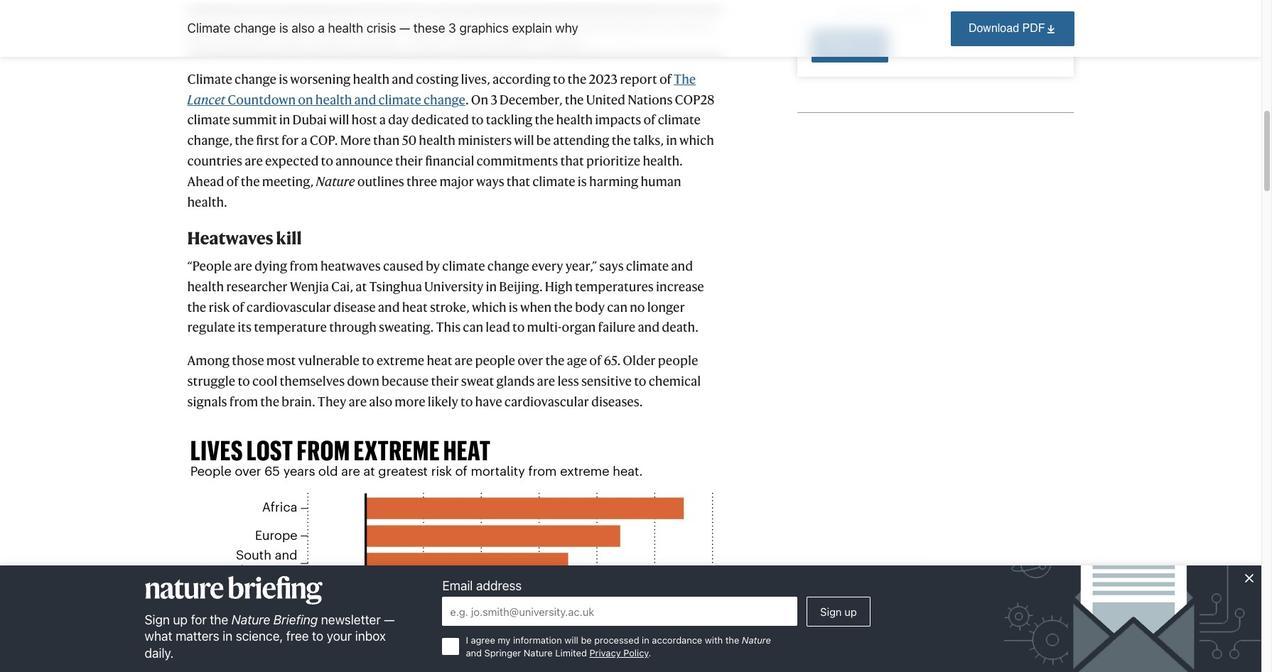 Task type: locate. For each thing, give the bounding box(es) containing it.
0 vertical spatial from
[[290, 259, 318, 274]]

lives lost from extreme heat: bar chart showing change in mortality from extreme heat from 2000-05 to 2017-22 by region. image
[[187, 425, 721, 672]]

and up 'download'
[[957, 0, 973, 0]]

i agree my information will be processed in accordance with the nature and springer nature limited privacy policy .
[[466, 635, 771, 659]]

the right with
[[725, 635, 739, 646]]

climate up university
[[442, 259, 485, 274]]

cool inside water sprays can keep the elderly cool during heatwaves - an example of climate adaptation measures that contribute to better health outcomes.
[[364, 18, 386, 31]]

climate up day
[[378, 92, 421, 107]]

to left better
[[267, 36, 277, 49]]

1 vertical spatial also
[[369, 394, 392, 409]]

heat down this at the top of page
[[427, 353, 452, 368]]

—
[[399, 20, 410, 35], [384, 613, 395, 627]]

health up outcomes.
[[328, 20, 363, 35]]

financial
[[425, 154, 474, 168]]

lancet
[[187, 92, 225, 107]]

for
[[281, 133, 299, 148], [191, 613, 207, 627]]

of up getty
[[552, 18, 563, 31]]

1 vertical spatial which
[[472, 300, 507, 315]]

the down high
[[554, 300, 573, 315]]

that down attending
[[560, 154, 584, 168]]

1 horizontal spatial cool
[[364, 18, 386, 31]]

from up wenjia
[[290, 259, 318, 274]]

diseases.
[[591, 394, 643, 409]]

2 vertical spatial will
[[565, 635, 578, 646]]

1 vertical spatial from
[[229, 394, 258, 409]]

0 vertical spatial be
[[536, 133, 551, 148]]

1 horizontal spatial can
[[463, 320, 483, 335]]

0 vertical spatial health.
[[643, 154, 683, 168]]

2 vertical spatial .
[[648, 648, 651, 659]]

2 vertical spatial can
[[463, 320, 483, 335]]

water sprays can keep the elderly cool during heatwaves - an example of climate adaptation measures that contribute to better health outcomes.
[[187, 18, 714, 49]]

sign up button
[[812, 29, 888, 62], [807, 597, 871, 627]]

1 horizontal spatial that
[[507, 174, 530, 189]]

3 inside the '. on 3 december, the united nations cop28 climate summit in dubai will host a day dedicated to tackling the health impacts of climate change, the first for a cop. more than 50 health ministers will be attending the talks, in which countries are expected to announce their financial commitments that prioritize health. ahead of the meeting,'
[[491, 92, 497, 107]]

more
[[340, 133, 371, 148]]

graphics
[[459, 20, 509, 35]]

united
[[586, 92, 625, 107]]

from right signals
[[229, 394, 258, 409]]

to inside water sprays can keep the elderly cool during heatwaves - an example of climate adaptation measures that contribute to better health outcomes.
[[267, 36, 277, 49]]

1 vertical spatial health.
[[187, 194, 227, 209]]

their inside the among those most vulnerable to extreme heat are people over the age of 65. older people struggle to cool themselves down because their sweat glands are less sensitive to chemical signals from the brain. they are also more likely to have cardiovascular diseases.
[[431, 374, 459, 389]]

the up matters
[[210, 613, 228, 627]]

sweat
[[461, 374, 494, 389]]

their up likely
[[431, 374, 459, 389]]

in down sign up for the nature briefing
[[223, 629, 233, 644]]

adaptation
[[606, 18, 661, 31]]

signals
[[187, 394, 227, 409]]

0 horizontal spatial cardiovascular
[[246, 300, 331, 315]]

0 horizontal spatial will
[[329, 113, 349, 128]]

to inside newsletter — what matters in science, free to your inbox daily.
[[312, 629, 323, 644]]

of right ahead
[[226, 174, 239, 189]]

brain.
[[282, 394, 315, 409]]

be
[[536, 133, 551, 148], [581, 635, 592, 646]]

which up lead
[[472, 300, 507, 315]]

that inside the '. on 3 december, the united nations cop28 climate summit in dubai will host a day dedicated to tackling the health impacts of climate change, the first for a cop. more than 50 health ministers will be attending the talks, in which countries are expected to announce their financial commitments that prioritize health. ahead of the meeting,'
[[560, 154, 584, 168]]

0 vertical spatial climate
[[187, 20, 230, 35]]

1 vertical spatial heat
[[427, 353, 452, 368]]

1 horizontal spatial health.
[[643, 154, 683, 168]]

to right free
[[312, 629, 323, 644]]

is left harming
[[578, 174, 587, 189]]

is up 'countdown'
[[279, 72, 288, 87]]

1 horizontal spatial from
[[290, 259, 318, 274]]

of left 65.
[[589, 353, 601, 368]]

1 horizontal spatial .
[[648, 648, 651, 659]]

1 vertical spatial for
[[191, 613, 207, 627]]

dying
[[255, 259, 287, 274]]

1 people from the left
[[475, 353, 515, 368]]

its
[[238, 320, 252, 335]]

are up sweat
[[455, 353, 473, 368]]

0 horizontal spatial —
[[384, 613, 395, 627]]

climate up lancet
[[187, 72, 232, 87]]

0 vertical spatial for
[[281, 133, 299, 148]]

health. inside outlines three major ways that climate is harming human health.
[[187, 194, 227, 209]]

are down down
[[349, 394, 367, 409]]

also inside the among those most vulnerable to extreme heat are people over the age of 65. older people struggle to cool themselves down because their sweat glands are less sensitive to chemical signals from the brain. they are also more likely to have cardiovascular diseases.
[[369, 394, 392, 409]]

dubai
[[293, 113, 327, 128]]

0 horizontal spatial people
[[475, 353, 515, 368]]

cool down most
[[252, 374, 277, 389]]

with
[[705, 635, 723, 646]]

people up sweat
[[475, 353, 515, 368]]

that inside outlines three major ways that climate is harming human health.
[[507, 174, 530, 189]]

1 climate from the top
[[187, 20, 230, 35]]

from inside the among those most vulnerable to extreme heat are people over the age of 65. older people struggle to cool themselves down because their sweat glands are less sensitive to chemical signals from the brain. they are also more likely to have cardiovascular diseases.
[[229, 394, 258, 409]]

on
[[298, 92, 313, 107]]

1 vertical spatial cool
[[252, 374, 277, 389]]

beijing.
[[499, 279, 543, 294]]

cardiovascular inside the among those most vulnerable to extreme heat are people over the age of 65. older people struggle to cool themselves down because their sweat glands are less sensitive to chemical signals from the brain. they are also more likely to have cardiovascular diseases.
[[504, 394, 589, 409]]

of left the
[[659, 72, 672, 87]]

in
[[279, 113, 290, 128], [666, 133, 677, 148], [486, 279, 497, 294], [223, 629, 233, 644], [642, 635, 649, 646]]

climate down commitments
[[533, 174, 575, 189]]

2023
[[589, 72, 618, 87]]

i
[[466, 635, 468, 646]]

to up 'december,'
[[553, 72, 565, 87]]

is down beijing.
[[509, 300, 518, 315]]

2 people from the left
[[658, 353, 698, 368]]

also
[[292, 20, 315, 35], [369, 394, 392, 409]]

0 vertical spatial heat
[[402, 300, 428, 315]]

outlines
[[357, 174, 404, 189]]

change up beijing.
[[487, 259, 529, 274]]

1 vertical spatial cardiovascular
[[504, 394, 589, 409]]

1 horizontal spatial 3
[[491, 92, 497, 107]]

0 horizontal spatial 3
[[448, 20, 456, 35]]

can left lead
[[463, 320, 483, 335]]

3 right the on
[[491, 92, 497, 107]]

0 vertical spatial also
[[292, 20, 315, 35]]

0 horizontal spatial policy
[[623, 648, 648, 659]]

1 vertical spatial 3
[[491, 92, 497, 107]]

1 vertical spatial will
[[514, 133, 534, 148]]

1 horizontal spatial —
[[399, 20, 410, 35]]

the right keep
[[307, 18, 324, 31]]

health down ""people"
[[187, 279, 224, 294]]

2 horizontal spatial a
[[379, 113, 386, 128]]

are down first
[[245, 154, 263, 168]]

can
[[258, 18, 276, 31], [607, 300, 628, 315], [463, 320, 483, 335]]

nature
[[1015, 0, 1044, 0], [316, 174, 355, 189], [232, 613, 270, 627], [742, 635, 771, 646], [524, 648, 553, 659]]

1 vertical spatial their
[[431, 374, 459, 389]]

to inside "people are dying from heatwaves caused by climate change every year," says climate and health researcher wenjia cai, at tsinghua university in beijing. high temperatures increase the risk of cardiovascular disease and heat stroke, which is when the body can no longer regulate its temperature through sweating. this can lead to multi-organ failure and death.
[[512, 320, 525, 335]]

1 horizontal spatial also
[[369, 394, 392, 409]]

that inside water sprays can keep the elderly cool during heatwaves - an example of climate adaptation measures that contribute to better health outcomes.
[[187, 36, 208, 49]]

longer
[[647, 300, 685, 315]]

download
[[969, 22, 1019, 35]]

1 vertical spatial springer
[[484, 648, 521, 659]]

for inside the '. on 3 december, the united nations cop28 climate summit in dubai will host a day dedicated to tackling the health impacts of climate change, the first for a cop. more than 50 health ministers will be attending the talks, in which countries are expected to announce their financial commitments that prioritize health. ahead of the meeting,'
[[281, 133, 299, 148]]

1 horizontal spatial will
[[514, 133, 534, 148]]

limited down information
[[555, 648, 587, 659]]

the left brain.
[[260, 394, 279, 409]]

outcomes.
[[349, 36, 403, 49]]

for up 'expected'
[[281, 133, 299, 148]]

change,
[[187, 133, 233, 148]]

2 horizontal spatial will
[[565, 635, 578, 646]]

1 vertical spatial that
[[560, 154, 584, 168]]

0 vertical spatial which
[[680, 133, 714, 148]]

outlines three major ways that climate is harming human health.
[[187, 174, 681, 209]]

1 horizontal spatial their
[[431, 374, 459, 389]]

1 horizontal spatial springer
[[975, 0, 1012, 0]]

0 horizontal spatial be
[[536, 133, 551, 148]]

1 vertical spatial a
[[379, 113, 386, 128]]

sign up
[[826, 38, 874, 53], [820, 605, 857, 618]]

and up the increase
[[671, 259, 693, 274]]

0 vertical spatial limited
[[835, 2, 867, 13]]

and left costing
[[392, 72, 414, 87]]

— up the inbox
[[384, 613, 395, 627]]

cop.
[[310, 133, 338, 148]]

heat
[[402, 300, 428, 315], [427, 353, 452, 368]]

climate inside climate change is worsening health and costing lives, according to the 2023 report of the lancet countdown on health and climate change
[[187, 72, 232, 87]]

the
[[307, 18, 324, 31], [568, 72, 587, 87], [565, 92, 584, 107], [535, 113, 554, 128], [235, 133, 254, 148], [612, 133, 631, 148], [241, 174, 260, 189], [187, 300, 206, 315], [554, 300, 573, 315], [546, 353, 565, 368], [260, 394, 279, 409], [210, 613, 228, 627], [725, 635, 739, 646]]

1 vertical spatial climate
[[187, 72, 232, 87]]

health down elderly
[[314, 36, 346, 49]]

1 horizontal spatial cardiovascular
[[504, 394, 589, 409]]

1 horizontal spatial which
[[680, 133, 714, 148]]

cool up outcomes.
[[364, 18, 386, 31]]

0 vertical spatial .
[[928, 2, 931, 13]]

1 vertical spatial .
[[465, 92, 469, 107]]

be inside i agree my information will be processed in accordance with the nature and springer nature limited privacy policy .
[[581, 635, 592, 646]]

body
[[575, 300, 605, 315]]

will left 'host' at the top left of the page
[[329, 113, 349, 128]]

climate for climate change is worsening health and costing lives, according to the 2023 report of the lancet countdown on health and climate change
[[187, 72, 232, 87]]

human
[[641, 174, 681, 189]]

1 vertical spatial can
[[607, 300, 628, 315]]

springer down my
[[484, 648, 521, 659]]

0 vertical spatial cool
[[364, 18, 386, 31]]

2 vertical spatial that
[[507, 174, 530, 189]]

also down down
[[369, 394, 392, 409]]

0 horizontal spatial can
[[258, 18, 276, 31]]

heatwaves up "fred"
[[425, 18, 480, 31]]

will up commitments
[[514, 133, 534, 148]]

which down cop28
[[680, 133, 714, 148]]

the left age
[[546, 353, 565, 368]]

can left no
[[607, 300, 628, 315]]

0 vertical spatial policy
[[903, 2, 928, 13]]

cop28
[[675, 92, 715, 107]]

1 vertical spatial limited
[[555, 648, 587, 659]]

climate up getty
[[566, 18, 603, 31]]

is inside outlines three major ways that climate is harming human health.
[[578, 174, 587, 189]]

and down i
[[466, 648, 482, 659]]

0 vertical spatial their
[[395, 154, 423, 168]]

sign
[[826, 38, 854, 53], [820, 605, 842, 618], [145, 613, 170, 627]]

they
[[318, 394, 346, 409]]

prioritize
[[586, 154, 641, 168]]

health down worsening
[[315, 92, 352, 107]]

their inside the '. on 3 december, the united nations cop28 climate summit in dubai will host a day dedicated to tackling the health impacts of climate change, the first for a cop. more than 50 health ministers will be attending the talks, in which countries are expected to announce their financial commitments that prioritize health. ahead of the meeting,'
[[395, 154, 423, 168]]

-
[[483, 18, 488, 31]]

explain
[[512, 20, 552, 35]]

caused
[[383, 259, 424, 274]]

risk
[[209, 300, 230, 315]]

of inside "people are dying from heatwaves caused by climate change every year," says climate and health researcher wenjia cai, at tsinghua university in beijing. high temperatures increase the risk of cardiovascular disease and heat stroke, which is when the body can no longer regulate its temperature through sweating. this can lead to multi-organ failure and death.
[[232, 300, 244, 315]]

1 vertical spatial be
[[581, 635, 592, 646]]

1 vertical spatial —
[[384, 613, 395, 627]]

during
[[389, 18, 422, 31]]

which inside "people are dying from heatwaves caused by climate change every year," says climate and health researcher wenjia cai, at tsinghua university in beijing. high temperatures increase the risk of cardiovascular disease and heat stroke, which is when the body can no longer regulate its temperature through sweating. this can lead to multi-organ failure and death.
[[472, 300, 507, 315]]

health. up human
[[643, 154, 683, 168]]

policy inside i agree my information will be processed in accordance with the nature and springer nature limited privacy policy .
[[623, 648, 648, 659]]

heatwaves
[[425, 18, 480, 31], [320, 259, 381, 274]]

to right lead
[[512, 320, 525, 335]]

be left processed
[[581, 635, 592, 646]]

2 climate from the top
[[187, 72, 232, 87]]

accordance
[[652, 635, 702, 646]]

people up chemical
[[658, 353, 698, 368]]

are left "less"
[[537, 374, 555, 389]]

1 horizontal spatial a
[[318, 20, 325, 35]]

that down commitments
[[507, 174, 530, 189]]

their down the 50
[[395, 154, 423, 168]]

disease
[[333, 300, 376, 315]]

keep
[[279, 18, 304, 31]]

measures
[[664, 18, 714, 31]]

1 vertical spatial policy
[[623, 648, 648, 659]]

which
[[680, 133, 714, 148], [472, 300, 507, 315]]

0 horizontal spatial limited
[[555, 648, 587, 659]]

over
[[518, 353, 543, 368]]

0 horizontal spatial their
[[395, 154, 423, 168]]

nature briefing image
[[145, 576, 322, 605]]

credit: fred dufour/afp via getty
[[410, 36, 581, 49]]

that down water
[[187, 36, 208, 49]]

be up commitments
[[536, 133, 551, 148]]

0 vertical spatial springer
[[975, 0, 1012, 0]]

0 horizontal spatial which
[[472, 300, 507, 315]]

will right information
[[565, 635, 578, 646]]

three
[[407, 174, 437, 189]]

springer inside and springer nature limited
[[975, 0, 1012, 0]]

0 vertical spatial 3
[[448, 20, 456, 35]]

2 horizontal spatial that
[[560, 154, 584, 168]]

elderly
[[327, 18, 361, 31]]

in right processed
[[642, 635, 649, 646]]

0 horizontal spatial health.
[[187, 194, 227, 209]]

— inside newsletter — what matters in science, free to your inbox daily.
[[384, 613, 395, 627]]

to
[[267, 36, 277, 49], [553, 72, 565, 87], [471, 113, 484, 128], [321, 154, 333, 168], [512, 320, 525, 335], [362, 353, 374, 368], [238, 374, 250, 389], [634, 374, 646, 389], [461, 394, 473, 409], [312, 629, 323, 644]]

at
[[356, 279, 367, 294]]

1 horizontal spatial people
[[658, 353, 698, 368]]

and inside and springer nature limited
[[957, 0, 973, 0]]

a left cop.
[[301, 133, 308, 148]]

download pdf link
[[951, 11, 1074, 46]]

climate for climate change is also a health crisis — these 3 graphics explain why
[[187, 20, 230, 35]]

more
[[395, 394, 426, 409]]

the down summit
[[235, 133, 254, 148]]

0 vertical spatial will
[[329, 113, 349, 128]]

a left day
[[379, 113, 386, 128]]

limited left privacy policy .
[[835, 2, 867, 13]]

0 horizontal spatial that
[[187, 36, 208, 49]]

health up attending
[[556, 113, 593, 128]]

host
[[352, 113, 377, 128]]

an
[[491, 18, 503, 31]]

0 horizontal spatial springer
[[484, 648, 521, 659]]

1 horizontal spatial heatwaves
[[425, 18, 480, 31]]

heat up sweating.
[[402, 300, 428, 315]]

can left keep
[[258, 18, 276, 31]]

1 horizontal spatial for
[[281, 133, 299, 148]]

policy
[[903, 2, 928, 13], [623, 648, 648, 659]]

0 horizontal spatial privacy policy link
[[590, 648, 648, 659]]

to down 'older'
[[634, 374, 646, 389]]

the left 2023
[[568, 72, 587, 87]]

0 horizontal spatial privacy
[[590, 648, 621, 659]]

change up 'countdown'
[[235, 72, 276, 87]]

agree
[[471, 635, 495, 646]]

0 vertical spatial can
[[258, 18, 276, 31]]

0 vertical spatial privacy policy link
[[869, 2, 928, 13]]

climate
[[566, 18, 603, 31], [378, 92, 421, 107], [187, 113, 230, 128], [658, 113, 701, 128], [533, 174, 575, 189], [442, 259, 485, 274], [626, 259, 669, 274]]

in inside newsletter — what matters in science, free to your inbox daily.
[[223, 629, 233, 644]]

0 horizontal spatial from
[[229, 394, 258, 409]]

day
[[388, 113, 409, 128]]

nature inside and springer nature limited
[[1015, 0, 1044, 0]]

2 horizontal spatial up
[[858, 38, 874, 53]]

climate up 'contribute'
[[187, 20, 230, 35]]

from
[[290, 259, 318, 274], [229, 394, 258, 409]]

organ
[[562, 320, 596, 335]]

change inside "people are dying from heatwaves caused by climate change every year," says climate and health researcher wenjia cai, at tsinghua university in beijing. high temperatures increase the risk of cardiovascular disease and heat stroke, which is when the body can no longer regulate its temperature through sweating. this can lead to multi-organ failure and death.
[[487, 259, 529, 274]]

limited
[[835, 2, 867, 13], [555, 648, 587, 659]]

3 up "fred"
[[448, 20, 456, 35]]

in inside "people are dying from heatwaves caused by climate change every year," says climate and health researcher wenjia cai, at tsinghua university in beijing. high temperatures increase the risk of cardiovascular disease and heat stroke, which is when the body can no longer regulate its temperature through sweating. this can lead to multi-organ failure and death.
[[486, 279, 497, 294]]

0 horizontal spatial .
[[465, 92, 469, 107]]

0 horizontal spatial heatwaves
[[320, 259, 381, 274]]

ahead
[[187, 174, 224, 189]]

worsening
[[290, 72, 351, 87]]

Email address email field
[[442, 597, 798, 626]]

0 horizontal spatial cool
[[252, 374, 277, 389]]

— right crisis
[[399, 20, 410, 35]]

1 vertical spatial sign up
[[820, 605, 857, 618]]

of
[[552, 18, 563, 31], [659, 72, 672, 87], [644, 113, 656, 128], [226, 174, 239, 189], [232, 300, 244, 315], [589, 353, 601, 368]]

cardiovascular down "less"
[[504, 394, 589, 409]]

change up 'contribute'
[[234, 20, 276, 35]]



Task type: describe. For each thing, give the bounding box(es) containing it.
expected
[[265, 154, 319, 168]]

0 vertical spatial a
[[318, 20, 325, 35]]

credit:
[[410, 36, 445, 49]]

those
[[232, 353, 264, 368]]

stroke,
[[430, 300, 470, 315]]

of inside water sprays can keep the elderly cool during heatwaves - an example of climate adaptation measures that contribute to better health outcomes.
[[552, 18, 563, 31]]

1 horizontal spatial privacy policy link
[[869, 2, 928, 13]]

high
[[545, 279, 573, 294]]

and up 'host' at the top left of the page
[[354, 92, 376, 107]]

"people are dying from heatwaves caused by climate change every year," says climate and health researcher wenjia cai, at tsinghua university in beijing. high temperatures increase the risk of cardiovascular disease and heat stroke, which is when the body can no longer regulate its temperature through sweating. this can lead to multi-organ failure and death.
[[187, 259, 704, 335]]

regulate
[[187, 320, 235, 335]]

better
[[280, 36, 311, 49]]

sensitive
[[581, 374, 632, 389]]

themselves
[[280, 374, 345, 389]]

less
[[558, 374, 579, 389]]

in left dubai
[[279, 113, 290, 128]]

why
[[555, 20, 578, 35]]

december,
[[500, 92, 563, 107]]

age
[[567, 353, 587, 368]]

1 vertical spatial privacy policy link
[[590, 648, 648, 659]]

are inside "people are dying from heatwaves caused by climate change every year," says climate and health researcher wenjia cai, at tsinghua university in beijing. high temperatures increase the risk of cardiovascular disease and heat stroke, which is when the body can no longer regulate its temperature through sweating. this can lead to multi-organ failure and death.
[[234, 259, 252, 274]]

when
[[520, 300, 552, 315]]

among
[[187, 353, 230, 368]]

65.
[[604, 353, 621, 368]]

than
[[373, 133, 400, 148]]

cai,
[[331, 279, 353, 294]]

0 horizontal spatial up
[[173, 613, 188, 627]]

1 horizontal spatial up
[[845, 605, 857, 618]]

and down tsinghua
[[378, 300, 400, 315]]

daily.
[[145, 646, 174, 661]]

every
[[532, 259, 563, 274]]

which inside the '. on 3 december, the united nations cop28 climate summit in dubai will host a day dedicated to tackling the health impacts of climate change, the first for a cop. more than 50 health ministers will be attending the talks, in which countries are expected to announce their financial commitments that prioritize health. ahead of the meeting,'
[[680, 133, 714, 148]]

0 vertical spatial —
[[399, 20, 410, 35]]

to down the those
[[238, 374, 250, 389]]

0 vertical spatial sign up
[[826, 38, 874, 53]]

newsletter
[[321, 613, 381, 627]]

these
[[413, 20, 445, 35]]

privacy inside i agree my information will be processed in accordance with the nature and springer nature limited privacy policy .
[[590, 648, 621, 659]]

to inside climate change is worsening health and costing lives, according to the 2023 report of the lancet countdown on health and climate change
[[553, 72, 565, 87]]

contribute
[[211, 36, 264, 49]]

ministers
[[458, 133, 512, 148]]

1 horizontal spatial policy
[[903, 2, 928, 13]]

and inside i agree my information will be processed in accordance with the nature and springer nature limited privacy policy .
[[466, 648, 482, 659]]

through
[[329, 320, 377, 335]]

of inside climate change is worsening health and costing lives, according to the 2023 report of the lancet countdown on health and climate change
[[659, 72, 672, 87]]

be inside the '. on 3 december, the united nations cop28 climate summit in dubai will host a day dedicated to tackling the health impacts of climate change, the first for a cop. more than 50 health ministers will be attending the talks, in which countries are expected to announce their financial commitments that prioritize health. ahead of the meeting,'
[[536, 133, 551, 148]]

the left "risk" on the left top of the page
[[187, 300, 206, 315]]

the down impacts
[[612, 133, 631, 148]]

by
[[426, 259, 440, 274]]

increase
[[656, 279, 704, 294]]

impacts
[[595, 113, 641, 128]]

is up better
[[279, 20, 288, 35]]

climate inside climate change is worsening health and costing lives, according to the 2023 report of the lancet countdown on health and climate change
[[378, 92, 421, 107]]

heatwaves kill
[[187, 228, 302, 248]]

to left have
[[461, 394, 473, 409]]

matters
[[176, 629, 219, 644]]

the inside water sprays can keep the elderly cool during heatwaves - an example of climate adaptation measures that contribute to better health outcomes.
[[307, 18, 324, 31]]

health inside "people are dying from heatwaves caused by climate change every year," says climate and health researcher wenjia cai, at tsinghua university in beijing. high temperatures increase the risk of cardiovascular disease and heat stroke, which is when the body can no longer regulate its temperature through sweating. this can lead to multi-organ failure and death.
[[187, 279, 224, 294]]

struggle
[[187, 374, 235, 389]]

ways
[[476, 174, 504, 189]]

0 horizontal spatial also
[[292, 20, 315, 35]]

0 vertical spatial privacy
[[869, 2, 901, 13]]

most
[[266, 353, 296, 368]]

is inside climate change is worsening health and costing lives, according to the 2023 report of the lancet countdown on health and climate change
[[279, 72, 288, 87]]

in inside i agree my information will be processed in accordance with the nature and springer nature limited privacy policy .
[[642, 635, 649, 646]]

meeting,
[[262, 174, 314, 189]]

the inside climate change is worsening health and costing lives, according to the 2023 report of the lancet countdown on health and climate change
[[568, 72, 587, 87]]

close banner image
[[1241, 570, 1259, 588]]

older
[[623, 353, 656, 368]]

countries
[[187, 154, 242, 168]]

because
[[382, 374, 429, 389]]

change up dedicated
[[424, 92, 465, 107]]

sprays
[[221, 18, 255, 31]]

email address
[[442, 579, 522, 594]]

climate right says
[[626, 259, 669, 274]]

to down the on
[[471, 113, 484, 128]]

of down 'nations'
[[644, 113, 656, 128]]

the down 'december,'
[[535, 113, 554, 128]]

address
[[476, 579, 522, 594]]

cool inside the among those most vulnerable to extreme heat are people over the age of 65. older people struggle to cool themselves down because their sweat glands are less sensitive to chemical signals from the brain. they are also more likely to have cardiovascular diseases.
[[252, 374, 277, 389]]

report
[[620, 72, 657, 87]]

year,"
[[566, 259, 597, 274]]

health inside water sprays can keep the elderly cool during heatwaves - an example of climate adaptation measures that contribute to better health outcomes.
[[314, 36, 346, 49]]

death.
[[662, 320, 699, 335]]

the
[[674, 72, 696, 87]]

limited inside i agree my information will be processed in accordance with the nature and springer nature limited privacy policy .
[[555, 648, 587, 659]]

nature down announce at the top left
[[316, 174, 355, 189]]

springer inside i agree my information will be processed in accordance with the nature and springer nature limited privacy policy .
[[484, 648, 521, 659]]

. inside the '. on 3 december, the united nations cop28 climate summit in dubai will host a day dedicated to tackling the health impacts of climate change, the first for a cop. more than 50 health ministers will be attending the talks, in which countries are expected to announce their financial commitments that prioritize health. ahead of the meeting,'
[[465, 92, 469, 107]]

health. inside the '. on 3 december, the united nations cop28 climate summit in dubai will host a day dedicated to tackling the health impacts of climate change, the first for a cop. more than 50 health ministers will be attending the talks, in which countries are expected to announce their financial commitments that prioritize health. ahead of the meeting,'
[[643, 154, 683, 168]]

the left united
[[565, 92, 584, 107]]

your
[[327, 629, 352, 644]]

science,
[[236, 629, 283, 644]]

nations
[[628, 92, 673, 107]]

2 horizontal spatial can
[[607, 300, 628, 315]]

can inside water sprays can keep the elderly cool during heatwaves - an example of climate adaptation measures that contribute to better health outcomes.
[[258, 18, 276, 31]]

free
[[286, 629, 309, 644]]

. inside i agree my information will be processed in accordance with the nature and springer nature limited privacy policy .
[[648, 648, 651, 659]]

talks,
[[633, 133, 664, 148]]

multi-
[[527, 320, 562, 335]]

researcher
[[226, 279, 288, 294]]

to up down
[[362, 353, 374, 368]]

attending
[[553, 133, 610, 148]]

nature down information
[[524, 648, 553, 659]]

from inside "people are dying from heatwaves caused by climate change every year," says climate and health researcher wenjia cai, at tsinghua university in beijing. high temperatures increase the risk of cardiovascular disease and heat stroke, which is when the body can no longer regulate its temperature through sweating. this can lead to multi-organ failure and death.
[[290, 259, 318, 274]]

fred
[[448, 36, 471, 49]]

extreme
[[376, 353, 425, 368]]

. on 3 december, the united nations cop28 climate summit in dubai will host a day dedicated to tackling the health impacts of climate change, the first for a cop. more than 50 health ministers will be attending the talks, in which countries are expected to announce their financial commitments that prioritize health. ahead of the meeting,
[[187, 92, 715, 189]]

inbox
[[355, 629, 386, 644]]

climate change is worsening health and costing lives, according to the 2023 report of the lancet countdown on health and climate change
[[187, 72, 696, 107]]

briefing
[[274, 613, 318, 627]]

heatwaves inside "people are dying from heatwaves caused by climate change every year," says climate and health researcher wenjia cai, at tsinghua university in beijing. high temperatures increase the risk of cardiovascular disease and heat stroke, which is when the body can no longer regulate its temperature through sweating. this can lead to multi-organ failure and death.
[[320, 259, 381, 274]]

heat inside the among those most vulnerable to extreme heat are people over the age of 65. older people struggle to cool themselves down because their sweat glands are less sensitive to chemical signals from the brain. they are also more likely to have cardiovascular diseases.
[[427, 353, 452, 368]]

privacy policy .
[[869, 2, 931, 13]]

summit
[[232, 113, 277, 128]]

a nurse sprays water to cool off an old woman at the geriatric hospital in paris, france. image
[[187, 0, 721, 9]]

1 vertical spatial sign up button
[[807, 597, 871, 627]]

cardiovascular inside "people are dying from heatwaves caused by climate change every year," says climate and health researcher wenjia cai, at tsinghua university in beijing. high temperatures increase the risk of cardiovascular disease and heat stroke, which is when the body can no longer regulate its temperature through sweating. this can lead to multi-organ failure and death.
[[246, 300, 331, 315]]

harming
[[589, 174, 638, 189]]

in right talks,
[[666, 133, 677, 148]]

0 vertical spatial sign up button
[[812, 29, 888, 62]]

is inside "people are dying from heatwaves caused by climate change every year," says climate and health researcher wenjia cai, at tsinghua university in beijing. high temperatures increase the risk of cardiovascular disease and heat stroke, which is when the body can no longer regulate its temperature through sweating. this can lead to multi-organ failure and death.
[[509, 300, 518, 315]]

climate inside outlines three major ways that climate is harming human health.
[[533, 174, 575, 189]]

the left meeting,
[[241, 174, 260, 189]]

climate inside water sprays can keep the elderly cool during heatwaves - an example of climate adaptation measures that contribute to better health outcomes.
[[566, 18, 603, 31]]

climate change is also a health crisis — these 3 graphics explain why
[[187, 20, 578, 35]]

close banner button
[[1237, 569, 1259, 592]]

health down outcomes.
[[353, 72, 390, 87]]

and down no
[[638, 320, 660, 335]]

via
[[535, 36, 550, 49]]

download pdf
[[969, 22, 1045, 35]]

kill
[[276, 228, 302, 248]]

failure
[[598, 320, 636, 335]]

lives,
[[461, 72, 490, 87]]

climate up change,
[[187, 113, 230, 128]]

health down dedicated
[[419, 133, 456, 148]]

will inside i agree my information will be processed in accordance with the nature and springer nature limited privacy policy .
[[565, 635, 578, 646]]

pdf
[[1022, 22, 1045, 35]]

to down cop.
[[321, 154, 333, 168]]

on
[[471, 92, 488, 107]]

university
[[424, 279, 484, 294]]

heat inside "people are dying from heatwaves caused by climate change every year," says climate and health researcher wenjia cai, at tsinghua university in beijing. high temperatures increase the risk of cardiovascular disease and heat stroke, which is when the body can no longer regulate its temperature through sweating. this can lead to multi-organ failure and death.
[[402, 300, 428, 315]]

have
[[475, 394, 502, 409]]

example
[[506, 18, 550, 31]]

nature right with
[[742, 635, 771, 646]]

information
[[513, 635, 562, 646]]

are inside the '. on 3 december, the united nations cop28 climate summit in dubai will host a day dedicated to tackling the health impacts of climate change, the first for a cop. more than 50 health ministers will be attending the talks, in which countries are expected to announce their financial commitments that prioritize health. ahead of the meeting,'
[[245, 154, 263, 168]]

climate down cop28
[[658, 113, 701, 128]]

2 horizontal spatial .
[[928, 2, 931, 13]]

"people
[[187, 259, 232, 274]]

countdown
[[228, 92, 296, 107]]

of inside the among those most vulnerable to extreme heat are people over the age of 65. older people struggle to cool themselves down because their sweat glands are less sensitive to chemical signals from the brain. they are also more likely to have cardiovascular diseases.
[[589, 353, 601, 368]]

heatwaves inside water sprays can keep the elderly cool during heatwaves - an example of climate adaptation measures that contribute to better health outcomes.
[[425, 18, 480, 31]]

2 vertical spatial a
[[301, 133, 308, 148]]

vulnerable
[[298, 353, 360, 368]]

nature up science,
[[232, 613, 270, 627]]

tackling
[[486, 113, 533, 128]]

limited inside and springer nature limited
[[835, 2, 867, 13]]

the inside i agree my information will be processed in accordance with the nature and springer nature limited privacy policy .
[[725, 635, 739, 646]]

commitments
[[477, 154, 558, 168]]



Task type: vqa. For each thing, say whether or not it's contained in the screenshot.
464.90
no



